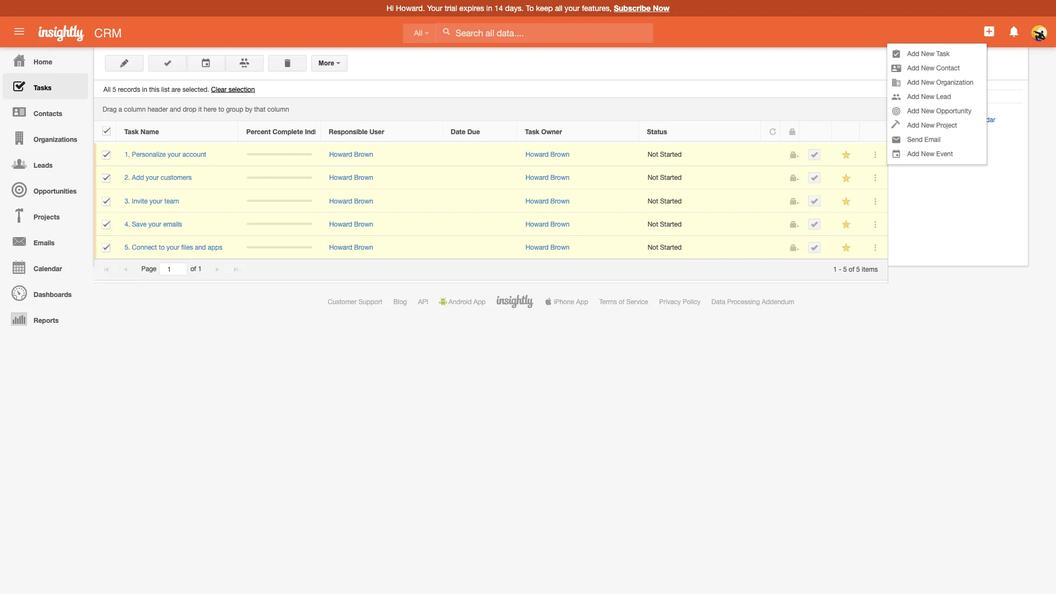 Task type: locate. For each thing, give the bounding box(es) containing it.
1 vertical spatial and
[[195, 243, 206, 251]]

1
[[198, 265, 202, 273], [834, 265, 837, 273]]

0 horizontal spatial of
[[190, 265, 196, 273]]

5 new from the top
[[922, 107, 935, 115]]

howard
[[329, 150, 352, 158], [526, 150, 549, 158], [329, 174, 352, 181], [526, 174, 549, 181], [329, 197, 352, 205], [526, 197, 549, 205], [329, 220, 352, 228], [526, 220, 549, 228], [329, 243, 352, 251], [526, 243, 549, 251]]

1 vertical spatial export
[[905, 146, 924, 154]]

support
[[359, 298, 383, 305]]

4 not started cell from the top
[[639, 213, 762, 236]]

here
[[204, 105, 217, 113]]

1 vertical spatial to
[[159, 243, 165, 251]]

dashboards
[[34, 291, 72, 298]]

0 vertical spatial import
[[895, 100, 919, 107]]

3 following image from the top
[[842, 243, 852, 253]]

export up add new opportunity
[[925, 100, 950, 107]]

following image
[[842, 150, 852, 160], [842, 196, 852, 207], [842, 243, 852, 253]]

following image for 3. invite your team
[[842, 196, 852, 207]]

all down howard.
[[414, 29, 423, 37]]

are
[[172, 85, 181, 93]]

1 vertical spatial row group
[[94, 143, 888, 259]]

all for all 5 records in this list are selected. clear selection
[[103, 85, 111, 93]]

not for 1. personalize your account
[[648, 150, 659, 158]]

private task image for 5. connect to your files and apps
[[789, 244, 797, 252]]

personalize
[[132, 150, 166, 158]]

app right android
[[474, 298, 486, 305]]

ok image
[[164, 59, 171, 67]]

0 horizontal spatial column
[[124, 105, 146, 113]]

not started cell for 4. save your emails
[[639, 213, 762, 236]]

0 vertical spatial following image
[[842, 150, 852, 160]]

import / export
[[895, 100, 950, 107]]

1 following image from the top
[[842, 150, 852, 160]]

due
[[468, 128, 480, 135]]

3 started from the top
[[660, 197, 682, 205]]

to
[[526, 4, 534, 13], [937, 116, 944, 123]]

calendar up dashboards "link"
[[34, 265, 62, 272]]

blog
[[394, 298, 407, 305]]

row containing 2. add your customers
[[94, 166, 888, 190]]

1. personalize your account
[[125, 150, 206, 158]]

team
[[164, 197, 179, 205]]

to left keep
[[526, 4, 534, 13]]

invite
[[132, 197, 148, 205]]

row
[[94, 121, 888, 142], [94, 143, 888, 166], [94, 166, 888, 190], [94, 190, 888, 213], [94, 213, 888, 236], [94, 236, 888, 259]]

project
[[937, 121, 958, 129]]

3 new from the top
[[922, 78, 935, 86]]

all
[[414, 29, 423, 37], [103, 85, 111, 93]]

android app link
[[439, 298, 486, 305]]

2 new from the top
[[922, 64, 935, 72]]

2 following image from the top
[[842, 219, 852, 230]]

all link
[[403, 23, 436, 43]]

4. save your emails
[[125, 220, 182, 228]]

your left team
[[150, 197, 163, 205]]

private task image for 2. add your customers
[[789, 174, 797, 182]]

not started for 1. personalize your account
[[648, 150, 682, 158]]

task owner
[[525, 128, 562, 135]]

export down send at the right of page
[[905, 146, 924, 154]]

all up the drag
[[103, 85, 111, 93]]

not for 4. save your emails
[[648, 220, 659, 228]]

0 horizontal spatial task
[[124, 128, 139, 135]]

2 app from the left
[[576, 298, 588, 305]]

emails link
[[3, 228, 88, 254]]

5 row from the top
[[94, 213, 888, 236]]

date
[[451, 128, 466, 135]]

started
[[660, 150, 682, 158], [660, 174, 682, 181], [660, 197, 682, 205], [660, 220, 682, 228], [660, 243, 682, 251]]

2 mark this task complete image from the top
[[811, 197, 818, 205]]

add for add new lead
[[908, 93, 920, 100]]

private task image for 4. save your emails
[[789, 221, 797, 228]]

0 horizontal spatial in
[[142, 85, 147, 93]]

0 horizontal spatial app
[[474, 298, 486, 305]]

5. connect to your files and apps
[[125, 243, 223, 251]]

1 horizontal spatial 5
[[844, 265, 847, 273]]

new for organization
[[922, 78, 935, 86]]

add
[[908, 50, 920, 57], [908, 64, 920, 72], [908, 78, 920, 86], [908, 93, 920, 100], [908, 107, 920, 115], [905, 116, 917, 123], [908, 121, 920, 129], [908, 150, 920, 158], [132, 174, 144, 181]]

private task image
[[789, 197, 797, 205]]

selected.
[[183, 85, 209, 93]]

mark this task complete image
[[811, 151, 818, 159], [811, 197, 818, 205], [811, 220, 818, 228], [811, 244, 818, 251]]

new for opportunity
[[922, 107, 935, 115]]

1 horizontal spatial export
[[925, 100, 950, 107]]

tasks down add new project
[[926, 131, 943, 139]]

0 horizontal spatial 1
[[198, 265, 202, 273]]

2 following image from the top
[[842, 196, 852, 207]]

3. invite your team link
[[125, 197, 185, 205]]

import left /
[[895, 100, 919, 107]]

of right the 1 field
[[190, 265, 196, 273]]

2 press ctrl + space to group column header from the left
[[833, 121, 860, 142]]

drag
[[103, 105, 117, 113]]

processing
[[727, 298, 760, 305]]

subscribe now link
[[614, 4, 670, 13]]

following image for 1. personalize your account
[[842, 150, 852, 160]]

following image right mark this task complete icon at the right top of page
[[842, 173, 852, 183]]

to
[[218, 105, 224, 113], [159, 243, 165, 251]]

1 vertical spatial to
[[937, 116, 944, 123]]

your right save
[[148, 220, 161, 228]]

row group containing task name
[[94, 121, 888, 142]]

not started cell for 1. personalize your account
[[639, 143, 762, 166]]

of right terms
[[619, 298, 625, 305]]

not for 5. connect to your files and apps
[[648, 243, 659, 251]]

add new lead
[[908, 93, 951, 100]]

navigation
[[0, 47, 88, 332]]

1 vertical spatial calendar
[[34, 265, 62, 272]]

add new contact link
[[888, 61, 987, 75]]

3 mark this task complete image from the top
[[811, 220, 818, 228]]

4 mark this task complete image from the top
[[811, 244, 818, 251]]

1 not from the top
[[648, 150, 659, 158]]

private task image
[[789, 128, 796, 136], [789, 151, 797, 159], [789, 174, 797, 182], [789, 221, 797, 228], [789, 244, 797, 252]]

app right iphone
[[576, 298, 588, 305]]

1 right the 1 field
[[198, 265, 202, 273]]

iphone
[[554, 298, 575, 305]]

0 horizontal spatial calendar
[[34, 265, 62, 272]]

14
[[495, 4, 503, 13]]

add inside add new organization link
[[908, 78, 920, 86]]

your for emails
[[148, 220, 161, 228]]

of right '-'
[[849, 265, 855, 273]]

your right all
[[565, 4, 580, 13]]

a
[[119, 105, 122, 113]]

5 started from the top
[[660, 243, 682, 251]]

of 1
[[190, 265, 202, 273]]

1 horizontal spatial calendar
[[969, 116, 996, 123]]

1 app from the left
[[474, 298, 486, 305]]

not started cell
[[639, 143, 762, 166], [639, 166, 762, 190], [639, 190, 762, 213], [639, 213, 762, 236], [639, 236, 762, 259]]

your left files
[[167, 243, 180, 251]]

header
[[148, 105, 168, 113]]

0 vertical spatial row group
[[94, 121, 888, 142]]

4 not from the top
[[648, 220, 659, 228]]

brown
[[354, 150, 373, 158], [551, 150, 570, 158], [354, 174, 373, 181], [551, 174, 570, 181], [354, 197, 373, 205], [551, 197, 570, 205], [354, 220, 373, 228], [551, 220, 570, 228], [354, 243, 373, 251], [551, 243, 570, 251]]

1 field
[[160, 263, 187, 275]]

import up export tasks link
[[905, 131, 924, 139]]

import for import / export
[[895, 100, 919, 107]]

5 not started cell from the top
[[639, 236, 762, 259]]

app for android app
[[474, 298, 486, 305]]

task up contact
[[937, 50, 950, 57]]

not started
[[648, 150, 682, 158], [648, 174, 682, 181], [648, 197, 682, 205], [648, 220, 682, 228], [648, 243, 682, 251]]

all inside 'link'
[[414, 29, 423, 37]]

7 new from the top
[[922, 150, 935, 158]]

3 not started from the top
[[648, 197, 682, 205]]

column right a
[[124, 105, 146, 113]]

0 horizontal spatial 5
[[112, 85, 116, 93]]

customer support
[[328, 298, 383, 305]]

opportunities link
[[3, 177, 88, 202]]

following image up '-'
[[842, 219, 852, 230]]

1 - 5 of 5 items
[[834, 265, 878, 273]]

1 horizontal spatial all
[[414, 29, 423, 37]]

4 started from the top
[[660, 220, 682, 228]]

not started for 4. save your emails
[[648, 220, 682, 228]]

2 not from the top
[[648, 174, 659, 181]]

tasks down email
[[926, 146, 943, 154]]

navigation containing home
[[0, 47, 88, 332]]

to down add new opportunity
[[937, 116, 944, 123]]

reports
[[34, 316, 59, 324]]

cell
[[94, 143, 116, 166], [443, 143, 517, 166], [762, 143, 781, 166], [800, 143, 833, 166], [94, 166, 116, 190], [238, 166, 321, 190], [443, 166, 517, 190], [762, 166, 781, 190], [800, 166, 833, 190], [94, 190, 116, 213], [238, 190, 321, 213], [443, 190, 517, 213], [762, 190, 781, 213], [800, 190, 833, 213], [94, 213, 116, 236], [238, 213, 321, 236], [443, 213, 517, 236], [762, 213, 781, 236], [800, 213, 833, 236], [94, 236, 116, 259], [238, 236, 321, 259], [443, 236, 517, 259], [762, 236, 781, 259], [800, 236, 833, 259]]

0 vertical spatial calendar
[[969, 116, 996, 123]]

4 new from the top
[[922, 93, 935, 100]]

1 not started cell from the top
[[639, 143, 762, 166]]

0 vertical spatial all
[[414, 29, 423, 37]]

add for add new contact
[[908, 64, 920, 72]]

1 vertical spatial import
[[905, 131, 924, 139]]

2 started from the top
[[660, 174, 682, 181]]

app for iphone app
[[576, 298, 588, 305]]

5 left records
[[112, 85, 116, 93]]

3 not started cell from the top
[[639, 190, 762, 213]]

1 new from the top
[[922, 50, 935, 57]]

account
[[183, 150, 206, 158]]

tasks down add new opportunity
[[919, 116, 935, 123]]

responsible
[[329, 128, 368, 135]]

1 horizontal spatial and
[[195, 243, 206, 251]]

1 row from the top
[[94, 121, 888, 142]]

mark this task complete image
[[811, 174, 818, 182]]

calendar right the google
[[969, 116, 996, 123]]

press ctrl + space to group column header
[[800, 121, 833, 142], [833, 121, 860, 142], [860, 121, 888, 142]]

0 vertical spatial in
[[486, 4, 492, 13]]

1 vertical spatial following image
[[842, 196, 852, 207]]

all 5 records in this list are selected. clear selection
[[103, 85, 255, 93]]

api link
[[418, 298, 428, 305]]

terms of service
[[599, 298, 648, 305]]

5 not from the top
[[648, 243, 659, 251]]

organization
[[937, 78, 974, 86]]

add new lead link
[[888, 89, 987, 104]]

lead
[[937, 93, 951, 100]]

column right the that
[[267, 105, 289, 113]]

1 1 from the left
[[198, 265, 202, 273]]

0 horizontal spatial to
[[159, 243, 165, 251]]

1 horizontal spatial 1
[[834, 265, 837, 273]]

None checkbox
[[102, 151, 110, 160], [102, 174, 110, 183], [102, 220, 110, 229], [102, 244, 110, 252], [102, 151, 110, 160], [102, 174, 110, 183], [102, 220, 110, 229], [102, 244, 110, 252]]

None checkbox
[[102, 127, 111, 136], [102, 197, 110, 206], [102, 127, 111, 136], [102, 197, 110, 206]]

status
[[647, 128, 667, 135]]

add inside add new project link
[[908, 121, 920, 129]]

5 left items
[[857, 265, 860, 273]]

4 row from the top
[[94, 190, 888, 213]]

0 vertical spatial to
[[218, 105, 224, 113]]

add inside add new task link
[[908, 50, 920, 57]]

0 vertical spatial following image
[[842, 173, 852, 183]]

row group
[[94, 121, 888, 142], [94, 143, 888, 259]]

1 horizontal spatial column
[[267, 105, 289, 113]]

leads link
[[3, 151, 88, 177]]

5 right '-'
[[844, 265, 847, 273]]

task left the name
[[124, 128, 139, 135]]

6 new from the top
[[922, 121, 935, 129]]

3 row from the top
[[94, 166, 888, 190]]

0 horizontal spatial to
[[526, 4, 534, 13]]

your
[[427, 4, 443, 13]]

to right here
[[218, 105, 224, 113]]

and left the drop
[[170, 105, 181, 113]]

in left the this at top
[[142, 85, 147, 93]]

add new task link
[[888, 46, 987, 61]]

not started cell for 5. connect to your files and apps
[[639, 236, 762, 259]]

1 row group from the top
[[94, 121, 888, 142]]

white image
[[443, 28, 450, 35]]

your up 3. invite your team
[[146, 174, 159, 181]]

1 following image from the top
[[842, 173, 852, 183]]

not started for 5. connect to your files and apps
[[648, 243, 682, 251]]

calendar inside 'link'
[[34, 265, 62, 272]]

send email link
[[888, 132, 987, 147]]

percent complete indicator responsible user
[[246, 128, 384, 135]]

2 vertical spatial following image
[[842, 243, 852, 253]]

1 started from the top
[[660, 150, 682, 158]]

3 not from the top
[[648, 197, 659, 205]]

column
[[124, 105, 146, 113], [267, 105, 289, 113]]

1 mark this task complete image from the top
[[811, 151, 818, 159]]

files
[[181, 243, 193, 251]]

in left 14
[[486, 4, 492, 13]]

row containing 4. save your emails
[[94, 213, 888, 236]]

1 press ctrl + space to group column header from the left
[[800, 121, 833, 142]]

1 left '-'
[[834, 265, 837, 273]]

1 horizontal spatial app
[[576, 298, 588, 305]]

and right files
[[195, 243, 206, 251]]

owner
[[541, 128, 562, 135]]

2 row from the top
[[94, 143, 888, 166]]

api
[[418, 298, 428, 305]]

2 not started from the top
[[648, 174, 682, 181]]

task for task name
[[124, 128, 139, 135]]

tasks for add tasks to google calendar
[[919, 116, 935, 123]]

0 vertical spatial to
[[526, 4, 534, 13]]

6 row from the top
[[94, 236, 888, 259]]

2 horizontal spatial task
[[937, 50, 950, 57]]

to right "connect"
[[159, 243, 165, 251]]

0 horizontal spatial all
[[103, 85, 111, 93]]

2 row group from the top
[[94, 143, 888, 259]]

1 horizontal spatial to
[[937, 116, 944, 123]]

terms
[[599, 298, 617, 305]]

1 vertical spatial all
[[103, 85, 111, 93]]

privacy policy
[[659, 298, 701, 305]]

add new contact
[[908, 64, 960, 72]]

mark this task complete image for 5. connect to your files and apps
[[811, 244, 818, 251]]

task left owner
[[525, 128, 540, 135]]

tasks up contacts link
[[34, 84, 52, 91]]

event
[[937, 150, 953, 158]]

1 not started from the top
[[648, 150, 682, 158]]

privacy policy link
[[659, 298, 701, 305]]

1 horizontal spatial in
[[486, 4, 492, 13]]

0 vertical spatial and
[[170, 105, 181, 113]]

-
[[839, 265, 842, 273]]

1 vertical spatial following image
[[842, 219, 852, 230]]

customer support link
[[328, 298, 383, 305]]

2 not started cell from the top
[[639, 166, 762, 190]]

your left account
[[168, 150, 181, 158]]

5 not started from the top
[[648, 243, 682, 251]]

more
[[319, 59, 336, 67]]

1 horizontal spatial task
[[525, 128, 540, 135]]

add for add new task
[[908, 50, 920, 57]]

task
[[937, 50, 950, 57], [124, 128, 139, 135], [525, 128, 540, 135]]

4 not started from the top
[[648, 220, 682, 228]]

following image
[[842, 173, 852, 183], [842, 219, 852, 230]]

add inside add new event link
[[908, 150, 920, 158]]



Task type: describe. For each thing, give the bounding box(es) containing it.
3. invite your team
[[125, 197, 179, 205]]

tasks inside navigation
[[34, 84, 52, 91]]

import for import tasks
[[905, 131, 924, 139]]

5. connect to your files and apps link
[[125, 243, 228, 251]]

0 horizontal spatial export
[[905, 146, 924, 154]]

started for 2. add your customers
[[660, 174, 682, 181]]

contacts link
[[3, 99, 88, 125]]

mark this task complete image for 1. personalize your account
[[811, 151, 818, 159]]

2.
[[125, 174, 130, 181]]

3 press ctrl + space to group column header from the left
[[860, 121, 888, 142]]

it
[[198, 105, 202, 113]]

2 horizontal spatial of
[[849, 265, 855, 273]]

2 horizontal spatial 5
[[857, 265, 860, 273]]

add for add new opportunity
[[908, 107, 920, 115]]

new for contact
[[922, 64, 935, 72]]

service
[[627, 298, 648, 305]]

your for team
[[150, 197, 163, 205]]

clear
[[211, 85, 227, 93]]

android app
[[449, 298, 486, 305]]

add tasks to google calendar link
[[895, 116, 996, 123]]

more link
[[311, 55, 348, 72]]

recycle bin
[[906, 87, 947, 94]]

projects
[[34, 213, 60, 221]]

add for add new event
[[908, 150, 920, 158]]

now
[[653, 4, 670, 13]]

add for add new project
[[908, 121, 920, 129]]

send
[[908, 136, 923, 143]]

iphone app
[[554, 298, 588, 305]]

add new task
[[908, 50, 950, 57]]

export tasks link
[[895, 146, 943, 154]]

1 horizontal spatial of
[[619, 298, 625, 305]]

2 column from the left
[[267, 105, 289, 113]]

4.
[[125, 220, 130, 228]]

add new opportunity link
[[888, 104, 987, 118]]

to inside row
[[159, 243, 165, 251]]

and inside row
[[195, 243, 206, 251]]

hi howard. your trial expires in 14 days. to keep all your features, subscribe now
[[387, 4, 670, 13]]

home link
[[3, 47, 88, 73]]

drop
[[183, 105, 197, 113]]

5.
[[125, 243, 130, 251]]

opportunity
[[937, 107, 972, 115]]

addendum
[[762, 298, 795, 305]]

that
[[254, 105, 266, 113]]

add tasks to google calendar
[[903, 116, 996, 123]]

started for 4. save your emails
[[660, 220, 682, 228]]

emails
[[163, 220, 182, 228]]

following image for 2. add your customers
[[842, 173, 852, 183]]

date due
[[451, 128, 480, 135]]

notifications image
[[1008, 25, 1021, 38]]

percent
[[246, 128, 271, 135]]

tasks link
[[3, 73, 88, 99]]

list
[[161, 85, 170, 93]]

keep
[[536, 4, 553, 13]]

add new event link
[[888, 147, 987, 161]]

save
[[132, 220, 147, 228]]

this
[[149, 85, 160, 93]]

home
[[34, 58, 52, 65]]

trial
[[445, 4, 457, 13]]

1 column from the left
[[124, 105, 146, 113]]

contact
[[937, 64, 960, 72]]

task name
[[124, 128, 159, 135]]

leads
[[34, 161, 53, 169]]

tasks for import tasks
[[926, 131, 943, 139]]

1 horizontal spatial to
[[218, 105, 224, 113]]

tasks for export tasks
[[926, 146, 943, 154]]

not started for 2. add your customers
[[648, 174, 682, 181]]

3.
[[125, 197, 130, 205]]

0 vertical spatial export
[[925, 100, 950, 107]]

row containing 5. connect to your files and apps
[[94, 236, 888, 259]]

bin
[[937, 87, 947, 94]]

task for task owner
[[525, 128, 540, 135]]

row containing 3. invite your team
[[94, 190, 888, 213]]

expires
[[460, 4, 484, 13]]

Search all data.... text field
[[437, 23, 653, 43]]

recycle
[[906, 87, 935, 94]]

not started cell for 2. add your customers
[[639, 166, 762, 190]]

emails
[[34, 239, 55, 247]]

add new organization link
[[888, 75, 987, 89]]

started for 3. invite your team
[[660, 197, 682, 205]]

group
[[226, 105, 243, 113]]

add for add tasks to google calendar
[[905, 116, 917, 123]]

send email
[[908, 136, 941, 143]]

records
[[118, 85, 140, 93]]

started for 5. connect to your files and apps
[[660, 243, 682, 251]]

following image for 5. connect to your files and apps
[[842, 243, 852, 253]]

started for 1. personalize your account
[[660, 150, 682, 158]]

row containing 1. personalize your account
[[94, 143, 888, 166]]

dashboards link
[[3, 280, 88, 306]]

0% complete image
[[247, 153, 312, 156]]

organizations
[[34, 135, 77, 143]]

new for event
[[922, 150, 935, 158]]

2 1 from the left
[[834, 265, 837, 273]]

crm
[[94, 26, 122, 40]]

export tasks
[[903, 146, 943, 154]]

2. add your customers
[[125, 174, 192, 181]]

customer
[[328, 298, 357, 305]]

not started for 3. invite your team
[[648, 197, 682, 205]]

2. add your customers link
[[125, 174, 197, 181]]

data processing addendum link
[[712, 298, 795, 305]]

1 vertical spatial in
[[142, 85, 147, 93]]

not for 3. invite your team
[[648, 197, 659, 205]]

add new event
[[908, 150, 953, 158]]

indicator
[[305, 128, 333, 135]]

new for project
[[922, 121, 935, 129]]

mark this task complete image for 4. save your emails
[[811, 220, 818, 228]]

following image for 4. save your emails
[[842, 219, 852, 230]]

new for task
[[922, 50, 935, 57]]

import tasks link
[[895, 131, 943, 139]]

all for all
[[414, 29, 423, 37]]

hi
[[387, 4, 394, 13]]

repeating task image
[[769, 128, 777, 136]]

row containing task name
[[94, 121, 888, 142]]

selection
[[229, 85, 255, 93]]

0 horizontal spatial and
[[170, 105, 181, 113]]

not for 2. add your customers
[[648, 174, 659, 181]]

your for account
[[168, 150, 181, 158]]

add new project link
[[888, 118, 987, 132]]

opportunities
[[34, 187, 77, 195]]

1. personalize your account link
[[125, 150, 212, 158]]

your for customers
[[146, 174, 159, 181]]

all
[[555, 4, 563, 13]]

data
[[712, 298, 726, 305]]

customers
[[161, 174, 192, 181]]

add for add new organization
[[908, 78, 920, 86]]

mark this task complete image for 3. invite your team
[[811, 197, 818, 205]]

google
[[946, 116, 967, 123]]

/
[[921, 100, 923, 107]]

projects link
[[3, 202, 88, 228]]

subscribe
[[614, 4, 651, 13]]

1.
[[125, 150, 130, 158]]

row group containing 1. personalize your account
[[94, 143, 888, 259]]

policy
[[683, 298, 701, 305]]

apps
[[208, 243, 223, 251]]

days.
[[505, 4, 524, 13]]

add new project
[[908, 121, 958, 129]]

private task image for 1. personalize your account
[[789, 151, 797, 159]]

not started cell for 3. invite your team
[[639, 190, 762, 213]]

new for lead
[[922, 93, 935, 100]]

add new organization
[[908, 78, 974, 86]]



Task type: vqa. For each thing, say whether or not it's contained in the screenshot.
send an email
no



